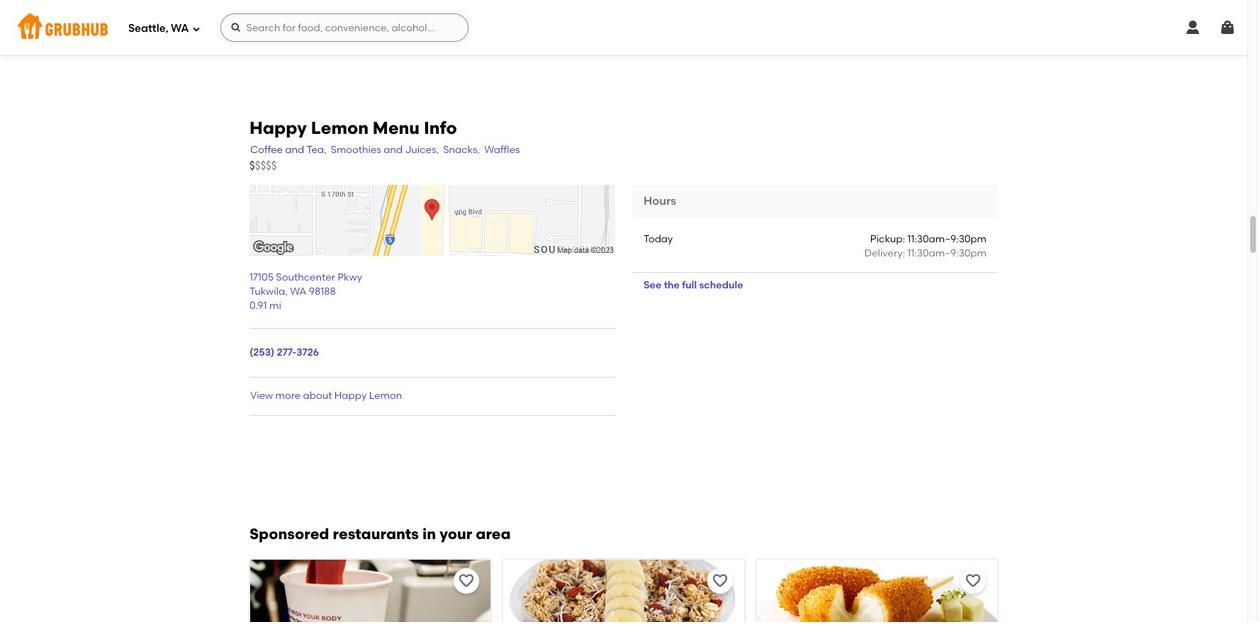 Task type: vqa. For each thing, say whether or not it's contained in the screenshot.
Tea,
yes



Task type: describe. For each thing, give the bounding box(es) containing it.
snacks,
[[443, 144, 480, 156]]

0 vertical spatial lemon
[[311, 118, 369, 138]]

today
[[644, 233, 673, 245]]

smoothies
[[331, 144, 381, 156]]

hours
[[644, 194, 676, 208]]

coffee
[[250, 144, 283, 156]]

1 11:30am–9:30pm from the top
[[908, 233, 987, 245]]

about
[[303, 390, 332, 402]]

schedule
[[699, 280, 743, 292]]

1 emerald city smoothie logo image from the left
[[250, 560, 491, 622]]

1 and from the left
[[285, 144, 304, 156]]

svg image
[[192, 24, 200, 33]]

view
[[250, 390, 273, 402]]

seattle, wa
[[128, 22, 189, 34]]

1 vertical spatial lemon
[[369, 390, 402, 402]]

seattle,
[[128, 22, 168, 34]]

save this restaurant image for 2nd emerald city smoothie logo from right
[[458, 573, 475, 590]]

sponsored
[[250, 525, 329, 543]]

0 horizontal spatial svg image
[[230, 22, 241, 33]]

wa inside main navigation navigation
[[171, 22, 189, 34]]

menu
[[373, 118, 420, 138]]

0 vertical spatial happy
[[250, 118, 307, 138]]

,
[[285, 286, 288, 298]]

1 horizontal spatial svg image
[[1185, 19, 1202, 36]]

smoothies and juices, button
[[330, 143, 440, 158]]

see the full schedule
[[644, 280, 743, 292]]

in
[[423, 525, 436, 543]]

pickup:
[[870, 233, 905, 245]]

pickup: 11:30am–9:30pm delivery: 11:30am–9:30pm
[[865, 233, 987, 260]]

area
[[476, 525, 511, 543]]

2 horizontal spatial svg image
[[1219, 19, 1236, 36]]

view more about happy lemon
[[250, 390, 402, 402]]



Task type: locate. For each thing, give the bounding box(es) containing it.
1 horizontal spatial happy
[[334, 390, 367, 402]]

17105 southcenter pkwy tukwila , wa 98188 0.91 mi
[[250, 271, 362, 312]]

(253) 277-3726
[[250, 347, 319, 359]]

your
[[440, 525, 472, 543]]

(253)
[[250, 347, 275, 359]]

save this restaurant button for 2nd emerald city smoothie logo from right
[[454, 568, 479, 594]]

svg image
[[1185, 19, 1202, 36], [1219, 19, 1236, 36], [230, 22, 241, 33]]

snacks, button
[[443, 143, 481, 158]]

0 horizontal spatial wa
[[171, 22, 189, 34]]

wa left svg icon
[[171, 22, 189, 34]]

happy right about
[[334, 390, 367, 402]]

2 11:30am–9:30pm from the top
[[908, 248, 987, 260]]

mi
[[269, 300, 281, 312]]

save this restaurant button
[[454, 568, 479, 594], [707, 568, 733, 594], [961, 568, 986, 594]]

98188
[[309, 286, 336, 298]]

0.91
[[250, 300, 267, 312]]

juices,
[[405, 144, 439, 156]]

0 horizontal spatial happy
[[250, 118, 307, 138]]

1 vertical spatial happy
[[334, 390, 367, 402]]

delivery:
[[865, 248, 905, 260]]

11:30am–9:30pm right delivery:
[[908, 248, 987, 260]]

save this restaurant button for mochinut logo
[[961, 568, 986, 594]]

2 horizontal spatial save this restaurant button
[[961, 568, 986, 594]]

3 save this restaurant button from the left
[[961, 568, 986, 594]]

$
[[250, 159, 255, 172]]

2 horizontal spatial save this restaurant image
[[965, 573, 982, 590]]

2 emerald city smoothie logo image from the left
[[504, 560, 744, 622]]

emerald city smoothie logo image
[[250, 560, 491, 622], [504, 560, 744, 622]]

1 horizontal spatial save this restaurant button
[[707, 568, 733, 594]]

lemon right about
[[369, 390, 402, 402]]

wa right ,
[[290, 286, 307, 298]]

1 save this restaurant button from the left
[[454, 568, 479, 594]]

see
[[644, 280, 662, 292]]

1 vertical spatial wa
[[290, 286, 307, 298]]

2 save this restaurant button from the left
[[707, 568, 733, 594]]

lemon
[[311, 118, 369, 138], [369, 390, 402, 402]]

and down menu
[[384, 144, 403, 156]]

save this restaurant button for second emerald city smoothie logo from left
[[707, 568, 733, 594]]

save this restaurant image for second emerald city smoothie logo from left
[[712, 573, 729, 590]]

waffles
[[484, 144, 520, 156]]

info
[[424, 118, 457, 138]]

277-
[[277, 347, 297, 359]]

sponsored restaurants in your area
[[250, 525, 511, 543]]

Search for food, convenience, alcohol... search field
[[220, 13, 468, 42]]

1 save this restaurant image from the left
[[458, 573, 475, 590]]

waffles button
[[484, 143, 521, 158]]

11:30am–9:30pm right pickup:
[[908, 233, 987, 245]]

tea,
[[307, 144, 327, 156]]

happy
[[250, 118, 307, 138], [334, 390, 367, 402]]

coffee and tea, button
[[250, 143, 327, 158]]

3726
[[297, 347, 319, 359]]

0 horizontal spatial and
[[285, 144, 304, 156]]

save this restaurant image for mochinut logo
[[965, 573, 982, 590]]

the
[[664, 280, 680, 292]]

0 horizontal spatial save this restaurant image
[[458, 573, 475, 590]]

0 horizontal spatial save this restaurant button
[[454, 568, 479, 594]]

1 horizontal spatial and
[[384, 144, 403, 156]]

happy up coffee and tea, button
[[250, 118, 307, 138]]

coffee and tea, smoothies and juices, snacks, waffles
[[250, 144, 520, 156]]

and
[[285, 144, 304, 156], [384, 144, 403, 156]]

2 save this restaurant image from the left
[[712, 573, 729, 590]]

lemon up smoothies
[[311, 118, 369, 138]]

tukwila
[[250, 286, 285, 298]]

1 horizontal spatial wa
[[290, 286, 307, 298]]

wa
[[171, 22, 189, 34], [290, 286, 307, 298]]

17105
[[250, 271, 274, 283]]

more
[[275, 390, 301, 402]]

and left "tea,"
[[285, 144, 304, 156]]

1 horizontal spatial save this restaurant image
[[712, 573, 729, 590]]

1 horizontal spatial emerald city smoothie logo image
[[504, 560, 744, 622]]

happy lemon menu info
[[250, 118, 457, 138]]

wa inside 17105 southcenter pkwy tukwila , wa 98188 0.91 mi
[[290, 286, 307, 298]]

$$$$$
[[250, 159, 277, 172]]

3 save this restaurant image from the left
[[965, 573, 982, 590]]

pkwy
[[338, 271, 362, 283]]

(253) 277-3726 button
[[250, 346, 319, 360]]

main navigation navigation
[[0, 0, 1248, 55]]

see the full schedule button
[[632, 273, 755, 299]]

restaurants
[[333, 525, 419, 543]]

0 vertical spatial wa
[[171, 22, 189, 34]]

2 and from the left
[[384, 144, 403, 156]]

southcenter
[[276, 271, 335, 283]]

0 vertical spatial 11:30am–9:30pm
[[908, 233, 987, 245]]

save this restaurant image
[[458, 573, 475, 590], [712, 573, 729, 590], [965, 573, 982, 590]]

0 horizontal spatial emerald city smoothie logo image
[[250, 560, 491, 622]]

11:30am–9:30pm
[[908, 233, 987, 245], [908, 248, 987, 260]]

1 vertical spatial 11:30am–9:30pm
[[908, 248, 987, 260]]

mochinut logo image
[[757, 560, 998, 622]]

full
[[682, 280, 697, 292]]



